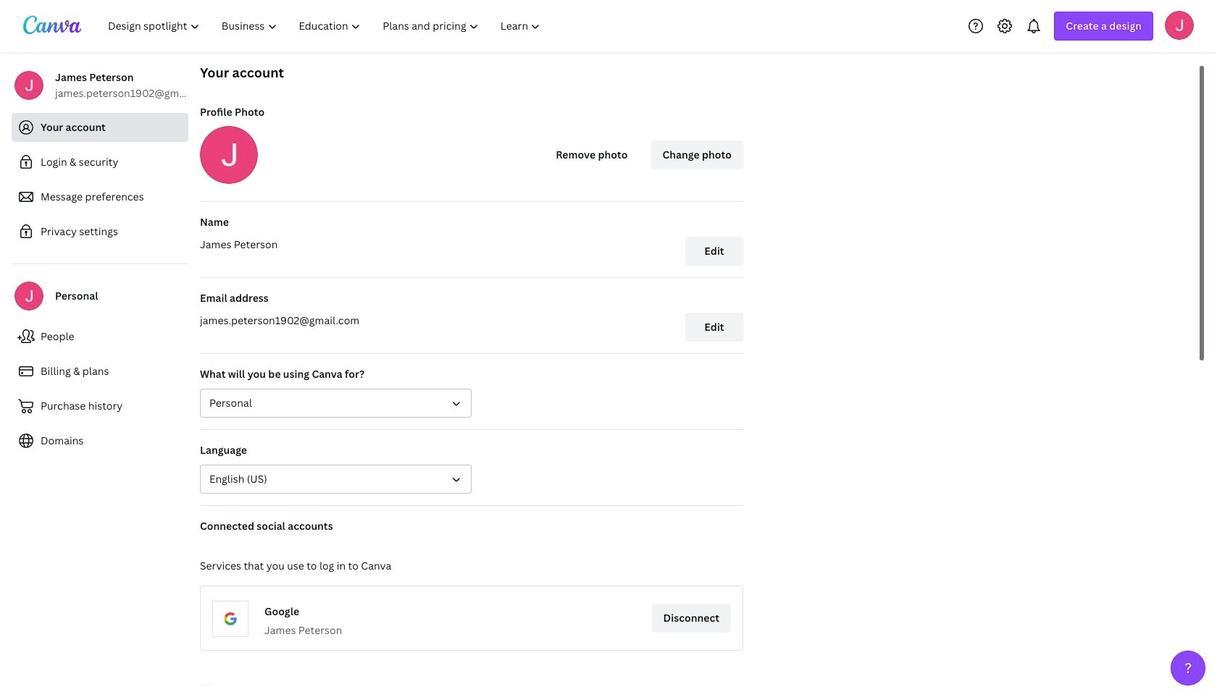 Task type: describe. For each thing, give the bounding box(es) containing it.
james peterson image
[[1165, 11, 1194, 39]]

Language: English (US) button
[[200, 465, 472, 494]]



Task type: locate. For each thing, give the bounding box(es) containing it.
None button
[[200, 389, 472, 418]]

top level navigation element
[[99, 12, 553, 41]]



Task type: vqa. For each thing, say whether or not it's contained in the screenshot.
"university/college" in I'm on a small team at a university/college and I don't want the student team right now. What do I do?
no



